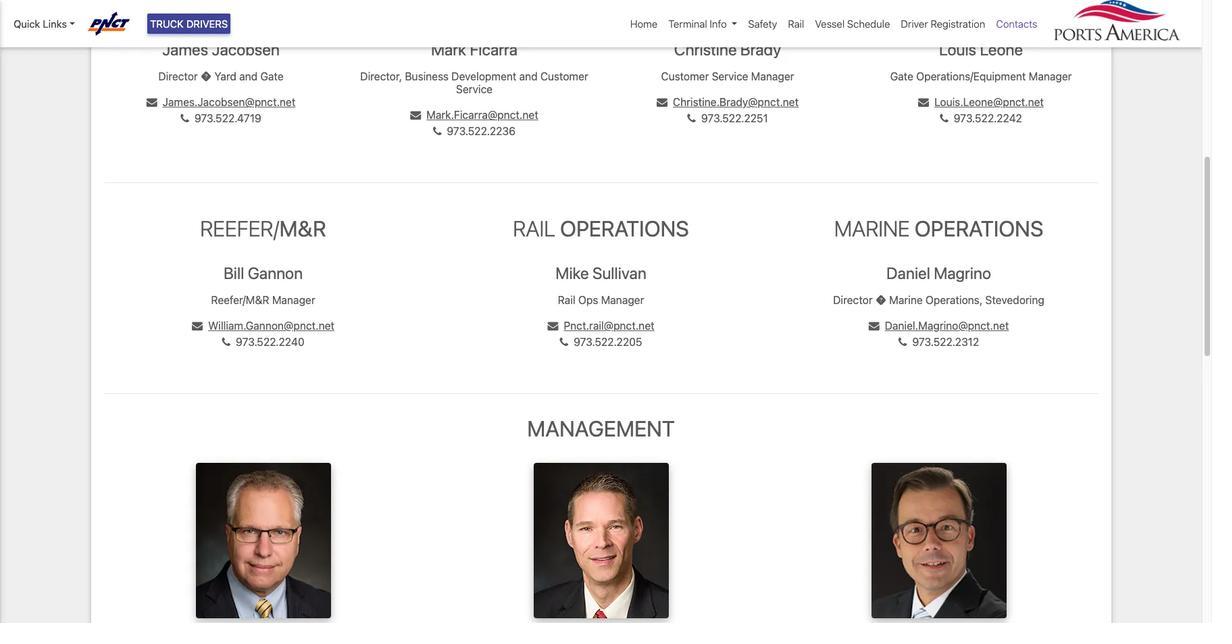 Task type: describe. For each thing, give the bounding box(es) containing it.
louis
[[939, 40, 977, 59]]

james.jacobsen@pnct.net
[[163, 96, 296, 108]]

vessel schedule link
[[810, 11, 896, 37]]

rail operations
[[513, 216, 689, 241]]

and for mark ficarra
[[519, 70, 538, 82]]

973.522.2205
[[574, 336, 642, 348]]

973.522.2240
[[236, 336, 304, 348]]

home
[[630, 18, 658, 30]]

contacts
[[996, 18, 1038, 30]]

chris garbarino image
[[534, 463, 669, 618]]

christine.brady@pnct.net link
[[657, 96, 799, 108]]

mike
[[556, 263, 589, 282]]

driver registration link
[[896, 11, 991, 37]]

mark.ficarra@pnct.net link
[[410, 109, 538, 121]]

2 customer from the left
[[661, 70, 709, 82]]

louis.leone@pnct.net link
[[918, 96, 1044, 108]]

james jacobsen
[[162, 40, 280, 59]]

1 vertical spatial marine
[[889, 294, 923, 306]]

reefer/m&r manager
[[211, 294, 315, 306]]

customer inside director, business development and  customer service
[[540, 70, 588, 82]]

home link
[[625, 11, 663, 37]]

bill
[[224, 263, 244, 282]]

daniel.magrino@pnct.net link
[[869, 319, 1009, 332]]

safety link
[[743, 11, 783, 37]]

973.522.2312 link
[[899, 336, 979, 348]]

rail for rail
[[788, 18, 804, 30]]

973.522.2251
[[701, 112, 768, 124]]

973.522.2242 link
[[940, 112, 1022, 124]]

director for james jacobsen
[[158, 70, 198, 82]]

manager for louis leone
[[1029, 70, 1072, 82]]

envelope image for christine brady
[[657, 97, 668, 108]]

info
[[710, 18, 727, 30]]

christine brady
[[674, 40, 781, 59]]

jacobsen
[[212, 40, 280, 59]]

director, business development and  customer service
[[360, 70, 588, 95]]

yard
[[214, 70, 236, 82]]

operations/equipment
[[916, 70, 1026, 82]]

manager for mike sullivan
[[601, 294, 644, 306]]

973.522.2251 link
[[687, 112, 768, 124]]

truck drivers link
[[147, 13, 231, 34]]

sullivan
[[593, 263, 647, 282]]

stevedoring
[[986, 294, 1045, 306]]

manager down gannon
[[272, 294, 315, 306]]

brady
[[741, 40, 781, 59]]

m&r
[[279, 216, 326, 241]]

driver
[[901, 18, 928, 30]]

vessel
[[815, 18, 845, 30]]

mark.ficarra@pnct.net
[[427, 109, 538, 121]]

rail for rail operations
[[513, 216, 556, 241]]

marine operations
[[834, 216, 1044, 241]]

quick links
[[14, 18, 67, 30]]

william.gannon@pnct.net link
[[192, 319, 334, 332]]

christine
[[674, 40, 737, 59]]

operations for rail operations
[[560, 216, 689, 241]]

pnct.rail@pnct.net
[[564, 319, 655, 332]]

phone image for reefer/
[[222, 336, 230, 347]]

james.jacobsen@pnct.net link
[[146, 96, 296, 108]]

� for james
[[201, 70, 212, 82]]

973.522.2240 link
[[222, 336, 304, 348]]

management
[[527, 415, 675, 441]]

mark
[[431, 40, 466, 59]]

james
[[162, 40, 208, 59]]

rail ops manager
[[558, 294, 644, 306]]

truck
[[150, 18, 184, 30]]

phone image for rail
[[560, 336, 568, 347]]

gate operations/equipment manager
[[890, 70, 1072, 82]]

business
[[405, 70, 449, 82]]

rail for rail ops manager
[[558, 294, 576, 306]]

0 vertical spatial marine
[[834, 216, 910, 241]]

973.522.2236 link
[[433, 125, 516, 137]]

1 gate from the left
[[260, 70, 284, 82]]

william.gannon@pnct.net
[[208, 319, 334, 332]]

drivers
[[186, 18, 228, 30]]

reefer/
[[200, 216, 279, 241]]

director,
[[360, 70, 402, 82]]

marcus braun image
[[871, 463, 1007, 618]]



Task type: locate. For each thing, give the bounding box(es) containing it.
phone image for daniel magrino
[[899, 336, 907, 347]]

� for daniel
[[876, 294, 887, 306]]

gannon
[[248, 263, 303, 282]]

1 horizontal spatial operations
[[915, 216, 1044, 241]]

envelope image
[[918, 97, 929, 108], [192, 320, 203, 331], [869, 320, 880, 331]]

0 vertical spatial �
[[201, 70, 212, 82]]

envelope image inside pnct.rail@pnct.net link
[[548, 320, 558, 331]]

envelope image inside mark.ficarra@pnct.net link
[[410, 110, 421, 121]]

phone image down christine.brady@pnct.net link
[[687, 113, 696, 124]]

and right development
[[519, 70, 538, 82]]

0 horizontal spatial service
[[456, 83, 493, 95]]

marine up the daniel at the right of page
[[834, 216, 910, 241]]

envelope image for marine operations
[[869, 320, 880, 331]]

quick
[[14, 18, 40, 30]]

rail left ops
[[558, 294, 576, 306]]

manager
[[751, 70, 794, 82], [1029, 70, 1072, 82], [272, 294, 315, 306], [601, 294, 644, 306]]

schedule
[[847, 18, 890, 30]]

phone image down mark.ficarra@pnct.net link
[[433, 126, 442, 137]]

manager down brady
[[751, 70, 794, 82]]

envelope image inside william.gannon@pnct.net link
[[192, 320, 203, 331]]

louis.leone@pnct.net
[[935, 96, 1044, 108]]

james pelliccio image
[[196, 463, 331, 618]]

phone image inside 973.522.2242 link
[[940, 113, 949, 124]]

daniel magrino
[[887, 263, 991, 282]]

�
[[201, 70, 212, 82], [876, 294, 887, 306]]

service
[[712, 70, 748, 82], [456, 83, 493, 95]]

phone image
[[687, 113, 696, 124], [940, 113, 949, 124], [433, 126, 442, 137], [899, 336, 907, 347]]

1 horizontal spatial customer
[[661, 70, 709, 82]]

operations up sullivan
[[560, 216, 689, 241]]

gate down driver
[[890, 70, 914, 82]]

973.522.2205 link
[[560, 336, 642, 348]]

daniel.magrino@pnct.net
[[885, 319, 1009, 332]]

envelope image for james jacobsen
[[146, 97, 157, 108]]

1 horizontal spatial service
[[712, 70, 748, 82]]

1 horizontal spatial rail
[[558, 294, 576, 306]]

0 horizontal spatial �
[[201, 70, 212, 82]]

2 and from the left
[[519, 70, 538, 82]]

2 horizontal spatial envelope image
[[918, 97, 929, 108]]

envelope image inside louis.leone@pnct.net 'link'
[[918, 97, 929, 108]]

envelope image for reefer/ m&r
[[192, 320, 203, 331]]

marine down the daniel at the right of page
[[889, 294, 923, 306]]

rail
[[788, 18, 804, 30], [513, 216, 556, 241], [558, 294, 576, 306]]

links
[[43, 18, 67, 30]]

1 and from the left
[[239, 70, 258, 82]]

service up christine.brady@pnct.net link
[[712, 70, 748, 82]]

phone image for louis leone
[[940, 113, 949, 124]]

terminal info
[[669, 18, 727, 30]]

quick links link
[[14, 16, 75, 31]]

0 horizontal spatial operations
[[560, 216, 689, 241]]

director � yard and gate
[[158, 70, 284, 82]]

rail right "safety"
[[788, 18, 804, 30]]

daniel
[[887, 263, 930, 282]]

gate down "jacobsen"
[[260, 70, 284, 82]]

mike sullivan
[[556, 263, 647, 282]]

registration
[[931, 18, 986, 30]]

gate
[[260, 70, 284, 82], [890, 70, 914, 82]]

phone image down pnct.rail@pnct.net link
[[560, 336, 568, 347]]

2 operations from the left
[[915, 216, 1044, 241]]

magrino
[[934, 263, 991, 282]]

973.522.2312
[[913, 336, 979, 348]]

2 gate from the left
[[890, 70, 914, 82]]

0 horizontal spatial director
[[158, 70, 198, 82]]

973.522.2242
[[954, 112, 1022, 124]]

director for daniel magrino
[[833, 294, 873, 306]]

phone image down louis.leone@pnct.net 'link'
[[940, 113, 949, 124]]

and for james jacobsen
[[239, 70, 258, 82]]

2 horizontal spatial rail
[[788, 18, 804, 30]]

vessel schedule
[[815, 18, 890, 30]]

0 vertical spatial service
[[712, 70, 748, 82]]

1 vertical spatial director
[[833, 294, 873, 306]]

rail inside rail link
[[788, 18, 804, 30]]

operations up magrino
[[915, 216, 1044, 241]]

christine.brady@pnct.net
[[673, 96, 799, 108]]

envelope image
[[146, 97, 157, 108], [657, 97, 668, 108], [410, 110, 421, 121], [548, 320, 558, 331]]

2 vertical spatial rail
[[558, 294, 576, 306]]

0 horizontal spatial gate
[[260, 70, 284, 82]]

louis leone
[[939, 40, 1023, 59]]

0 horizontal spatial and
[[239, 70, 258, 82]]

1 horizontal spatial gate
[[890, 70, 914, 82]]

ops
[[578, 294, 598, 306]]

envelope image for mike sullivan
[[548, 320, 558, 331]]

0 horizontal spatial customer
[[540, 70, 588, 82]]

bill gannon
[[224, 263, 303, 282]]

terminal
[[669, 18, 707, 30]]

phone image
[[181, 113, 189, 124], [222, 336, 230, 347], [560, 336, 568, 347]]

1 vertical spatial service
[[456, 83, 493, 95]]

1 horizontal spatial envelope image
[[869, 320, 880, 331]]

1 horizontal spatial phone image
[[222, 336, 230, 347]]

safety
[[748, 18, 777, 30]]

customer service manager
[[661, 70, 794, 82]]

phone image inside 973.522.2312 link
[[899, 336, 907, 347]]

reefer/ m&r
[[200, 216, 326, 241]]

phone image for christine brady
[[687, 113, 696, 124]]

2 horizontal spatial phone image
[[560, 336, 568, 347]]

manager for christine brady
[[751, 70, 794, 82]]

phone image inside 973.522.4719 link
[[181, 113, 189, 124]]

0 horizontal spatial envelope image
[[192, 320, 203, 331]]

marine
[[834, 216, 910, 241], [889, 294, 923, 306]]

ficarra
[[470, 40, 518, 59]]

driver registration
[[901, 18, 986, 30]]

customer
[[540, 70, 588, 82], [661, 70, 709, 82]]

� down the daniel at the right of page
[[876, 294, 887, 306]]

1 vertical spatial �
[[876, 294, 887, 306]]

envelope image for mark ficarra
[[410, 110, 421, 121]]

leone
[[980, 40, 1023, 59]]

and
[[239, 70, 258, 82], [519, 70, 538, 82]]

phone image inside 973.522.2240 link
[[222, 336, 230, 347]]

and inside director, business development and  customer service
[[519, 70, 538, 82]]

and right yard
[[239, 70, 258, 82]]

973.522.4719
[[194, 112, 261, 124]]

1 horizontal spatial director
[[833, 294, 873, 306]]

phone image down james.jacobsen@pnct.net link at the top left
[[181, 113, 189, 124]]

0 horizontal spatial phone image
[[181, 113, 189, 124]]

reefer/m&r
[[211, 294, 269, 306]]

rail link
[[783, 11, 810, 37]]

1 horizontal spatial �
[[876, 294, 887, 306]]

phone image inside "973.522.2205" link
[[560, 336, 568, 347]]

envelope image inside daniel.magrino@pnct.net link
[[869, 320, 880, 331]]

0 horizontal spatial rail
[[513, 216, 556, 241]]

pnct.rail@pnct.net link
[[548, 319, 655, 332]]

phone image down william.gannon@pnct.net link
[[222, 336, 230, 347]]

envelope image inside christine.brady@pnct.net link
[[657, 97, 668, 108]]

0 vertical spatial director
[[158, 70, 198, 82]]

phone image for mark ficarra
[[433, 126, 442, 137]]

contacts link
[[991, 11, 1043, 37]]

envelope image inside james.jacobsen@pnct.net link
[[146, 97, 157, 108]]

1 vertical spatial rail
[[513, 216, 556, 241]]

manager down contacts link
[[1029, 70, 1072, 82]]

1 horizontal spatial and
[[519, 70, 538, 82]]

0 vertical spatial rail
[[788, 18, 804, 30]]

rail up mike
[[513, 216, 556, 241]]

service down development
[[456, 83, 493, 95]]

1 operations from the left
[[560, 216, 689, 241]]

mark ficarra
[[431, 40, 518, 59]]

operations,
[[926, 294, 983, 306]]

phone image inside 973.522.2236 link
[[433, 126, 442, 137]]

terminal info link
[[663, 11, 743, 37]]

service inside director, business development and  customer service
[[456, 83, 493, 95]]

973.522.4719 link
[[181, 112, 261, 124]]

phone image inside 973.522.2251 link
[[687, 113, 696, 124]]

phone image down daniel.magrino@pnct.net link
[[899, 336, 907, 347]]

operations
[[560, 216, 689, 241], [915, 216, 1044, 241]]

director � marine operations, stevedoring
[[833, 294, 1045, 306]]

973.522.2236
[[447, 125, 516, 137]]

director
[[158, 70, 198, 82], [833, 294, 873, 306]]

truck drivers
[[150, 18, 228, 30]]

1 customer from the left
[[540, 70, 588, 82]]

operations for marine operations
[[915, 216, 1044, 241]]

manager down sullivan
[[601, 294, 644, 306]]

� left yard
[[201, 70, 212, 82]]

development
[[452, 70, 517, 82]]



Task type: vqa. For each thing, say whether or not it's contained in the screenshot.


